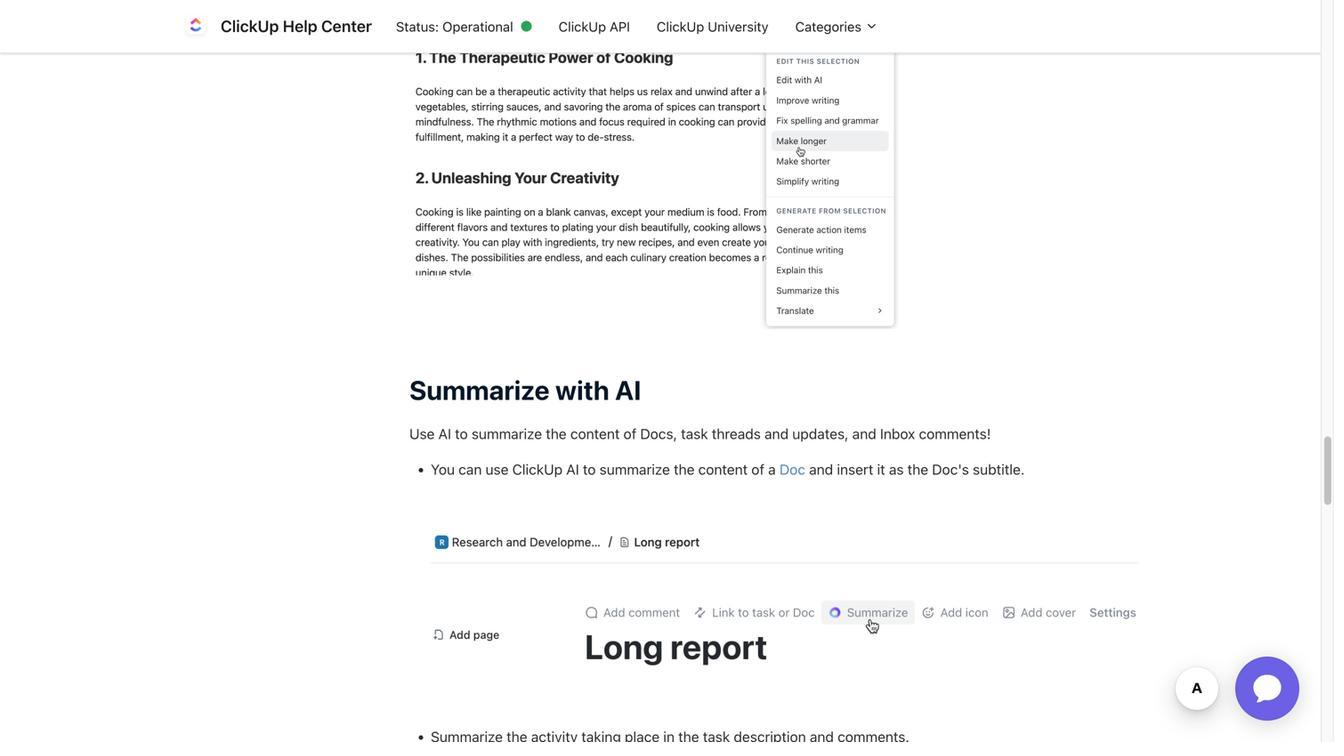 Task type: describe. For each thing, give the bounding box(es) containing it.
and for updates,
[[853, 425, 877, 442]]

clickup university
[[657, 18, 769, 34]]

as
[[889, 461, 904, 478]]

comments!
[[919, 425, 991, 442]]

1 vertical spatial ai
[[439, 425, 451, 442]]

doc's
[[932, 461, 970, 478]]

2 horizontal spatial the
[[908, 461, 929, 478]]

0 vertical spatial content
[[571, 425, 620, 442]]

clickup university link
[[644, 10, 782, 43]]

1 horizontal spatial summarize
[[600, 461, 670, 478]]

center
[[321, 16, 372, 36]]

clickup api
[[559, 18, 630, 34]]

subtitle.
[[973, 461, 1025, 478]]

use ai to summarize the content of docs, task threads and updates, and inbox comments!
[[410, 425, 991, 442]]

categories button
[[782, 10, 892, 43]]

categories
[[796, 18, 865, 34]]

api
[[610, 18, 630, 34]]

clickup right use
[[513, 461, 563, 478]]

status:
[[396, 18, 439, 34]]

summarize with ai
[[410, 374, 647, 406]]

clickup for clickup help center
[[221, 16, 279, 36]]

updates,
[[793, 425, 849, 442]]

clickup api link
[[545, 10, 644, 43]]

summarize
[[410, 374, 550, 406]]

1 horizontal spatial to
[[583, 461, 596, 478]]

0 horizontal spatial the
[[546, 425, 567, 442]]

0 horizontal spatial to
[[455, 425, 468, 442]]

you
[[431, 461, 455, 478]]

help
[[283, 16, 318, 36]]

clickup help center
[[221, 16, 372, 36]]

inbox
[[881, 425, 916, 442]]

clickup for clickup university
[[657, 18, 705, 34]]



Task type: locate. For each thing, give the bounding box(es) containing it.
clickup left university
[[657, 18, 705, 34]]

0 horizontal spatial content
[[571, 425, 620, 442]]

clickup help center link
[[182, 12, 383, 41]]

content
[[571, 425, 620, 442], [699, 461, 748, 478]]

task
[[681, 425, 708, 442]]

1 vertical spatial of
[[752, 461, 765, 478]]

2 horizontal spatial and
[[853, 425, 877, 442]]

0 horizontal spatial summarize
[[472, 425, 542, 442]]

0 vertical spatial summarize
[[472, 425, 542, 442]]

0 vertical spatial ai
[[615, 374, 642, 406]]

of left docs,
[[624, 425, 637, 442]]

summarize down docs,
[[600, 461, 670, 478]]

you can use clickup ai to summarize the content of a doc and insert it as the doc's subtitle.
[[431, 461, 1025, 478]]

the
[[546, 425, 567, 442], [674, 461, 695, 478], [908, 461, 929, 478]]

1 horizontal spatial and
[[809, 461, 834, 478]]

clickup help help center home page image
[[182, 12, 210, 41]]

threads
[[712, 425, 761, 442]]

it
[[878, 461, 886, 478]]

operational
[[443, 18, 513, 34]]

content down threads
[[699, 461, 748, 478]]

doc
[[780, 461, 806, 478]]

the down the task
[[674, 461, 695, 478]]

and up "a"
[[765, 425, 789, 442]]

summarize up use
[[472, 425, 542, 442]]

1 horizontal spatial of
[[752, 461, 765, 478]]

1 horizontal spatial the
[[674, 461, 695, 478]]

insert
[[837, 461, 874, 478]]

and right doc link
[[809, 461, 834, 478]]

1 horizontal spatial ai
[[567, 461, 579, 478]]

the down with
[[546, 425, 567, 442]]

and left inbox
[[853, 425, 877, 442]]

the right as
[[908, 461, 929, 478]]

with
[[556, 374, 610, 406]]

use
[[410, 425, 435, 442]]

use
[[486, 461, 509, 478]]

of
[[624, 425, 637, 442], [752, 461, 765, 478]]

can
[[459, 461, 482, 478]]

of left "a"
[[752, 461, 765, 478]]

0 horizontal spatial of
[[624, 425, 637, 442]]

status: operational
[[396, 18, 513, 34]]

0 horizontal spatial ai
[[439, 425, 451, 442]]

university
[[708, 18, 769, 34]]

doc link
[[780, 461, 806, 478]]

ai
[[615, 374, 642, 406], [439, 425, 451, 442], [567, 461, 579, 478]]

docs,
[[641, 425, 678, 442]]

clickup
[[221, 16, 279, 36], [559, 18, 606, 34], [657, 18, 705, 34], [513, 461, 563, 478]]

0 vertical spatial of
[[624, 425, 637, 442]]

clickup left api
[[559, 18, 606, 34]]

a
[[769, 461, 776, 478]]

2 vertical spatial ai
[[567, 461, 579, 478]]

and for doc
[[809, 461, 834, 478]]

1 horizontal spatial content
[[699, 461, 748, 478]]

clickup left help
[[221, 16, 279, 36]]

to down with
[[583, 461, 596, 478]]

application
[[1214, 636, 1321, 743]]

2 horizontal spatial ai
[[615, 374, 642, 406]]

screenshot showing the summarize button in docs. image
[[431, 523, 1140, 676]]

0 vertical spatial to
[[455, 425, 468, 442]]

1 vertical spatial content
[[699, 461, 748, 478]]

clickup for clickup api
[[559, 18, 606, 34]]

content down with
[[571, 425, 620, 442]]

to
[[455, 425, 468, 442], [583, 461, 596, 478]]

to up can
[[455, 425, 468, 442]]

summarize
[[472, 425, 542, 442], [600, 461, 670, 478]]

0 horizontal spatial and
[[765, 425, 789, 442]]

and
[[765, 425, 789, 442], [853, 425, 877, 442], [809, 461, 834, 478]]

screenshot of the edit options avaialble in the ai edit modal. click the above article link for a description of all the prompts in the edit modal. image
[[410, 0, 899, 329]]

1 vertical spatial summarize
[[600, 461, 670, 478]]

1 vertical spatial to
[[583, 461, 596, 478]]



Task type: vqa. For each thing, say whether or not it's contained in the screenshot.
top content
yes



